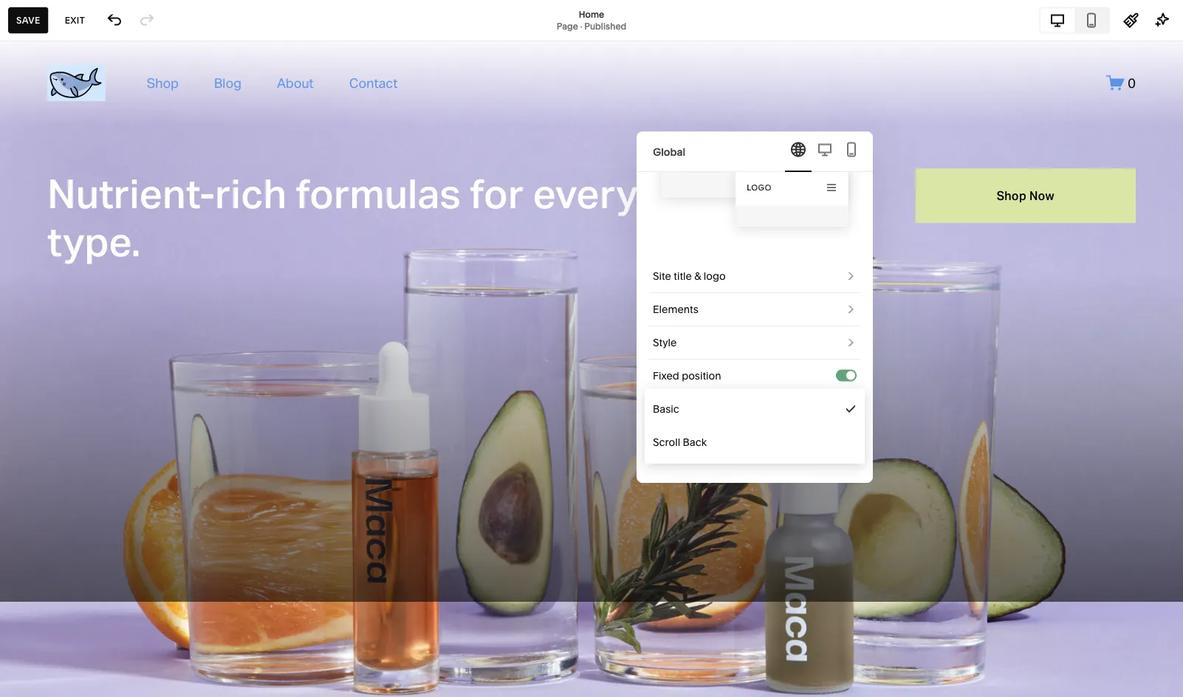 Task type: locate. For each thing, give the bounding box(es) containing it.
fixed position
[[653, 370, 722, 382]]

help
[[24, 504, 51, 518]]

fixed up basic
[[653, 370, 680, 382]]

list box
[[645, 392, 865, 460]]

position
[[682, 370, 722, 382]]

1 vertical spatial header
[[671, 428, 701, 439]]

fixed for fixed position
[[653, 370, 680, 382]]

header for fixed
[[682, 403, 717, 416]]

the header may move while editing the page.
[[653, 428, 843, 439]]

fixed inside popup button
[[653, 403, 680, 416]]

desktop image
[[817, 141, 834, 158]]

0 vertical spatial fixed
[[653, 370, 680, 382]]

marketing link
[[24, 143, 164, 161]]

global
[[653, 146, 686, 158]]

home
[[579, 9, 605, 20]]

contacts link
[[24, 170, 164, 187]]

fixed
[[653, 370, 680, 382], [653, 403, 680, 416]]

editing
[[772, 428, 802, 439]]

&
[[695, 270, 702, 283]]

anderson
[[82, 552, 123, 563]]

1 fixed from the top
[[653, 370, 680, 382]]

scheduling
[[63, 223, 126, 237]]

the
[[653, 428, 669, 439]]

save
[[16, 15, 40, 25]]

·
[[581, 21, 583, 31]]

help link
[[24, 503, 51, 519]]

scroll
[[653, 436, 681, 449]]

header up may
[[682, 403, 717, 416]]

contacts
[[24, 170, 75, 185]]

ruby anderson rubyanndersson@gmail.com
[[59, 552, 179, 575]]

published
[[585, 21, 627, 31]]

page
[[557, 21, 578, 31]]

header inside popup button
[[682, 403, 717, 416]]

0 vertical spatial tab list
[[1041, 8, 1109, 32]]

style
[[719, 403, 742, 416]]

site
[[653, 270, 672, 283]]

fixed header style
[[653, 403, 742, 416]]

scroll back
[[653, 436, 707, 449]]

2 fixed from the top
[[653, 403, 680, 416]]

analytics link
[[24, 196, 164, 213]]

1 vertical spatial fixed
[[653, 403, 680, 416]]

settings
[[24, 478, 71, 492]]

settings link
[[24, 477, 164, 494]]

marketing
[[24, 144, 82, 158]]

logo
[[704, 270, 726, 283]]

0 horizontal spatial tab list
[[785, 132, 865, 172]]

0 vertical spatial header
[[682, 403, 717, 416]]

mobile image
[[843, 141, 861, 158]]

fixed up the
[[653, 403, 680, 416]]

exit
[[65, 15, 85, 25]]

while
[[748, 428, 770, 439]]

acuity
[[24, 223, 60, 237]]

style
[[653, 337, 677, 349]]

header
[[682, 403, 717, 416], [671, 428, 701, 439]]

save button
[[8, 7, 49, 34]]

header for the
[[671, 428, 701, 439]]

list box containing basic
[[645, 392, 865, 460]]

header right the
[[671, 428, 701, 439]]

asset library link
[[24, 451, 164, 468]]

tab list
[[1041, 8, 1109, 32], [785, 132, 865, 172]]



Task type: describe. For each thing, give the bounding box(es) containing it.
acuity scheduling
[[24, 223, 126, 237]]

acuity scheduling link
[[24, 222, 164, 239]]

basic
[[653, 403, 680, 416]]

the
[[804, 428, 817, 439]]

rubyanndersson@gmail.com
[[59, 564, 179, 575]]

asset
[[24, 451, 56, 466]]

may
[[703, 428, 721, 439]]

asset library
[[24, 451, 98, 466]]

website
[[24, 92, 70, 106]]

fixed header style button
[[645, 392, 865, 426]]

site title & logo
[[653, 270, 726, 283]]

move
[[723, 428, 746, 439]]

global button
[[637, 132, 873, 172]]

ra
[[30, 558, 43, 569]]

back
[[683, 436, 707, 449]]

1 horizontal spatial tab list
[[1041, 8, 1109, 32]]

elements
[[653, 303, 699, 316]]

global image
[[790, 141, 808, 158]]

selling
[[24, 118, 63, 132]]

page.
[[820, 428, 843, 439]]

chevron small up dark icon image
[[845, 403, 857, 415]]

home page · published
[[557, 9, 627, 31]]

1 vertical spatial tab list
[[785, 132, 865, 172]]

website link
[[24, 91, 164, 108]]

ruby
[[59, 552, 80, 563]]

selling link
[[24, 117, 164, 134]]

title
[[674, 270, 692, 283]]

basic image
[[845, 403, 857, 415]]

analytics
[[24, 197, 76, 211]]

exit button
[[57, 7, 93, 34]]

library
[[59, 451, 98, 466]]

fixed for fixed header style
[[653, 403, 680, 416]]



